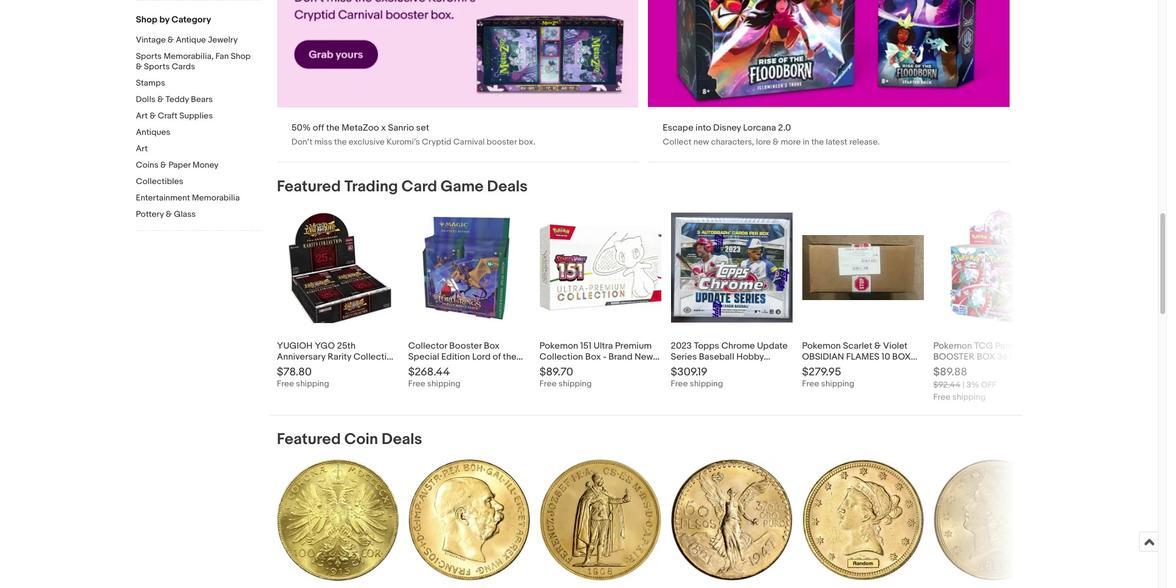 Task type: locate. For each thing, give the bounding box(es) containing it.
the right in
[[812, 137, 824, 147]]

2 horizontal spatial sealed
[[934, 363, 963, 374]]

1947 mexico gold 50 pesos restrike - bu - 1.2056 oz. image
[[671, 460, 793, 582]]

1 horizontal spatial new
[[965, 363, 983, 374]]

shipping inside $89.70 free shipping
[[559, 379, 592, 389]]

0 vertical spatial featured
[[277, 178, 341, 197]]

$309.19 free shipping
[[671, 366, 723, 389]]

shop left by
[[136, 14, 157, 26]]

brand
[[609, 352, 633, 363]]

new up 3%
[[965, 363, 983, 374]]

new inside pokemon tcg paradox rift booster box 36 packs sealed new
[[965, 363, 983, 374]]

sealed down the 'ultra'
[[590, 363, 619, 374]]

free inside $309.19 free shipping
[[671, 379, 688, 389]]

paper
[[169, 160, 191, 170]]

ultra
[[594, 341, 613, 352]]

$89.70
[[540, 366, 574, 380]]

0 horizontal spatial sealed
[[496, 363, 525, 374]]

featured coin deals
[[277, 431, 422, 450]]

supplies
[[179, 111, 213, 121]]

coin
[[344, 431, 378, 450]]

36
[[998, 352, 1008, 363]]

shipping for $78.80
[[296, 379, 329, 389]]

1 vertical spatial featured
[[277, 431, 341, 450]]

1 sealed from the left
[[496, 363, 525, 374]]

deals right coin
[[382, 431, 422, 450]]

pokemon inside pokemon 151 ultra premium collection box - brand new and factory sealed
[[540, 341, 579, 352]]

3 sealed from the left
[[934, 363, 963, 374]]

$268.44
[[408, 366, 450, 380]]

2 art from the top
[[136, 144, 148, 154]]

3%
[[967, 380, 980, 391]]

shipping inside $279.95 free shipping
[[822, 379, 855, 389]]

x
[[381, 122, 386, 134]]

box up mtg at the left bottom of page
[[484, 341, 500, 352]]

collector
[[408, 341, 447, 352]]

art
[[136, 111, 148, 121], [136, 144, 148, 154]]

0 horizontal spatial box
[[484, 341, 500, 352]]

2
[[467, 363, 473, 374]]

art down dolls
[[136, 111, 148, 121]]

jumbo
[[671, 363, 700, 374]]

1 vertical spatial art
[[136, 144, 148, 154]]

featured for featured coin deals
[[277, 431, 341, 450]]

the right off at left top
[[326, 122, 340, 134]]

shipping inside $268.44 free shipping
[[427, 379, 461, 389]]

lore
[[756, 137, 771, 147]]

featured down don't
[[277, 178, 341, 197]]

pokemon up and at bottom
[[540, 341, 579, 352]]

pottery & glass link
[[136, 209, 251, 221]]

free inside $268.44 free shipping
[[408, 379, 426, 389]]

2 pokemon from the left
[[934, 341, 973, 352]]

$279.95
[[803, 366, 842, 380]]

yugioh ygo 25th anniversary rarity collection booster box 24 packs sealed new image
[[277, 212, 399, 324]]

sports up the stamps at the left of the page
[[144, 61, 170, 72]]

0 horizontal spatial pokemon
[[540, 341, 579, 352]]

sealed up $92.44
[[934, 363, 963, 374]]

exclusive
[[349, 137, 385, 147]]

fan
[[216, 51, 229, 61]]

in
[[803, 137, 810, 147]]

sealed right mtg at the left bottom of page
[[496, 363, 525, 374]]

art link
[[136, 144, 251, 155]]

0 horizontal spatial deals
[[382, 431, 422, 450]]

2 horizontal spatial box
[[702, 363, 718, 374]]

0 vertical spatial deals
[[487, 178, 528, 197]]

-
[[603, 352, 607, 363]]

us gold $20 liberty head double eagle - almost uncirculated - random date image
[[934, 460, 1056, 582]]

the inside escape into disney lorcana 2.0 collect new characters, lore & more in the latest release.
[[812, 137, 824, 147]]

1908 hungary gold 100 korona (.9802 oz) - au/bu - restrike image
[[540, 460, 661, 582]]

stamps link
[[136, 78, 251, 89]]

& left glass
[[166, 209, 172, 220]]

1 featured from the top
[[277, 178, 341, 197]]

$309.19
[[671, 366, 708, 380]]

None text field
[[277, 0, 639, 162]]

&
[[168, 35, 174, 45], [136, 61, 142, 72], [158, 94, 164, 105], [150, 111, 156, 121], [773, 137, 779, 147], [160, 160, 167, 170], [166, 209, 172, 220]]

metazoo
[[342, 122, 379, 134]]

memorabilia
[[192, 193, 240, 203]]

1 vertical spatial deals
[[382, 431, 422, 450]]

1 horizontal spatial shop
[[231, 51, 251, 61]]

2 featured from the top
[[277, 431, 341, 450]]

rings
[[408, 363, 432, 374]]

1 pokemon from the left
[[540, 341, 579, 352]]

1 horizontal spatial sealed
[[590, 363, 619, 374]]

new
[[635, 352, 653, 363], [965, 363, 983, 374]]

None text field
[[649, 0, 1010, 162]]

shipping inside $78.80 free shipping
[[296, 379, 329, 389]]

1 art from the top
[[136, 111, 148, 121]]

free
[[277, 379, 294, 389], [408, 379, 426, 389], [540, 379, 557, 389], [671, 379, 688, 389], [803, 379, 820, 389], [934, 393, 951, 403]]

1 horizontal spatial pokemon
[[934, 341, 973, 352]]

0 horizontal spatial new
[[635, 352, 653, 363]]

shipping inside $309.19 free shipping
[[690, 379, 723, 389]]

the inside collector booster box special edition lord of the rings volume 2 mtg sealed
[[503, 352, 517, 363]]

$92.44
[[934, 380, 961, 391]]

& right vintage
[[168, 35, 174, 45]]

0 vertical spatial shop
[[136, 14, 157, 26]]

2 sealed from the left
[[590, 363, 619, 374]]

free inside $89.70 free shipping
[[540, 379, 557, 389]]

new inside pokemon 151 ultra premium collection box - brand new and factory sealed
[[635, 352, 653, 363]]

pokemon inside pokemon tcg paradox rift booster box 36 packs sealed new
[[934, 341, 973, 352]]

featured left coin
[[277, 431, 341, 450]]

$89.70 free shipping
[[540, 366, 592, 389]]

off
[[982, 380, 997, 391]]

$89.88 $92.44 | 3% off free shipping
[[934, 366, 997, 403]]

collector booster box special edition lord of the rings volume 2 mtg sealed
[[408, 341, 525, 374]]

free inside $279.95 free shipping
[[803, 379, 820, 389]]

deals right game at the top
[[487, 178, 528, 197]]

50% off the metazoo x sanrio set don't miss the exclusive kuromi's cryptid carnival booster box.
[[292, 122, 536, 147]]

dolls
[[136, 94, 156, 105]]

paradox
[[996, 341, 1029, 352]]

the
[[326, 122, 340, 134], [334, 137, 347, 147], [812, 137, 824, 147], [503, 352, 517, 363]]

1 horizontal spatial box
[[585, 352, 601, 363]]

shipping for $89.70
[[559, 379, 592, 389]]

new right brand at the right of the page
[[635, 352, 653, 363]]

0 vertical spatial art
[[136, 111, 148, 121]]

box inside pokemon 151 ultra premium collection box - brand new and factory sealed
[[585, 352, 601, 363]]

shipping
[[296, 379, 329, 389], [427, 379, 461, 389], [559, 379, 592, 389], [690, 379, 723, 389], [822, 379, 855, 389], [953, 393, 986, 403]]

teddy
[[166, 94, 189, 105]]

1 horizontal spatial deals
[[487, 178, 528, 197]]

antique
[[176, 35, 206, 45]]

50%
[[292, 122, 311, 134]]

1 vertical spatial shop
[[231, 51, 251, 61]]

collect
[[663, 137, 692, 147]]

game
[[441, 178, 484, 197]]

|
[[963, 380, 965, 391]]

cards
[[172, 61, 195, 72]]

the right of
[[503, 352, 517, 363]]

shop right fan
[[231, 51, 251, 61]]

cryptid
[[422, 137, 452, 147]]

sealed
[[496, 363, 525, 374], [590, 363, 619, 374], [934, 363, 963, 374]]

special
[[408, 352, 439, 363]]

& up the stamps at the left of the page
[[136, 61, 142, 72]]

pokemon up $89.88
[[934, 341, 973, 352]]

sports
[[136, 51, 162, 61], [144, 61, 170, 72]]

shipping for $279.95
[[822, 379, 855, 389]]

art up coins
[[136, 144, 148, 154]]

chrome
[[722, 341, 755, 352]]

category
[[171, 14, 211, 26]]

shop by category
[[136, 14, 211, 26]]

craft
[[158, 111, 178, 121]]

box down topps
[[702, 363, 718, 374]]

the right miss
[[334, 137, 347, 147]]

& right lore
[[773, 137, 779, 147]]

sealed inside pokemon 151 ultra premium collection box - brand new and factory sealed
[[590, 363, 619, 374]]

$268.44 free shipping
[[408, 366, 461, 389]]

new
[[694, 137, 709, 147]]

shop
[[136, 14, 157, 26], [231, 51, 251, 61]]

free inside $78.80 free shipping
[[277, 379, 294, 389]]

& left craft at top left
[[150, 111, 156, 121]]

featured
[[277, 178, 341, 197], [277, 431, 341, 450]]

shipping for $268.44
[[427, 379, 461, 389]]

box left -
[[585, 352, 601, 363]]



Task type: describe. For each thing, give the bounding box(es) containing it.
1915 unc austrian 100 corona gold .900 fine asw 0.9802 oz - restrike image
[[277, 460, 399, 582]]

money
[[193, 160, 219, 170]]

$78.80
[[277, 366, 312, 380]]

featured for featured trading card game deals
[[277, 178, 341, 197]]

austria gold 100 coronas (.9802 oz) - bu - random date image
[[408, 460, 530, 582]]

free inside $89.88 $92.44 | 3% off free shipping
[[934, 393, 951, 403]]

vintage & antique jewelry sports memorabilia, fan shop & sports cards stamps dolls & teddy bears art & craft supplies antiques art coins & paper money collectibles entertainment memorabilia pottery & glass
[[136, 35, 251, 220]]

collection
[[540, 352, 583, 363]]

art & craft supplies link
[[136, 111, 251, 122]]

collectibles link
[[136, 176, 251, 188]]

2023
[[671, 341, 692, 352]]

pokemon for $89.70
[[540, 341, 579, 352]]

volume
[[434, 363, 465, 374]]

pokemon for $89.88
[[934, 341, 973, 352]]

kuromi's
[[387, 137, 420, 147]]

antiques link
[[136, 127, 251, 139]]

entertainment
[[136, 193, 190, 203]]

of
[[493, 352, 501, 363]]

vintage & antique jewelry link
[[136, 35, 251, 46]]

free for $309.19
[[671, 379, 688, 389]]

collector booster box special edition lord of the rings volume 2 mtg sealed image
[[408, 207, 530, 329]]

dolls & teddy bears link
[[136, 94, 251, 106]]

jewelry
[[208, 35, 238, 45]]

series
[[671, 352, 697, 363]]

baseball
[[699, 352, 735, 363]]

$78.80 free shipping
[[277, 366, 329, 389]]

& right dolls
[[158, 94, 164, 105]]

rift
[[1031, 341, 1046, 352]]

shipping inside $89.88 $92.44 | 3% off free shipping
[[953, 393, 986, 403]]

memorabilia,
[[164, 51, 214, 61]]

shop inside vintage & antique jewelry sports memorabilia, fan shop & sports cards stamps dolls & teddy bears art & craft supplies antiques art coins & paper money collectibles entertainment memorabilia pottery & glass
[[231, 51, 251, 61]]

none text field containing 50% off the metazoo x sanrio set
[[277, 0, 639, 162]]

topps
[[694, 341, 720, 352]]

box inside '2023 topps chrome update series baseball hobby jumbo box'
[[702, 363, 718, 374]]

pottery
[[136, 209, 164, 220]]

pokemon scarlet & violet obsidian flames 10 box elite trainer box sealed case image
[[803, 235, 924, 301]]

featured trading card game deals
[[277, 178, 528, 197]]

$92.44 text field
[[934, 380, 961, 391]]

and
[[540, 363, 555, 374]]

box inside collector booster box special edition lord of the rings volume 2 mtg sealed
[[484, 341, 500, 352]]

free for $268.44
[[408, 379, 426, 389]]

latest
[[826, 137, 848, 147]]

pokemon 151 ultra premium collection box - brand new and factory sealed image
[[540, 207, 661, 329]]

sealed inside pokemon tcg paradox rift booster box 36 packs sealed new
[[934, 363, 963, 374]]

free for $78.80
[[277, 379, 294, 389]]

tcg
[[975, 341, 994, 352]]

pokemon 151 ultra premium collection box - brand new and factory sealed
[[540, 341, 653, 374]]

antiques
[[136, 127, 171, 137]]

hobby
[[737, 352, 764, 363]]

characters,
[[711, 137, 755, 147]]

sanrio
[[388, 122, 414, 134]]

& left paper
[[160, 160, 167, 170]]

stamps
[[136, 78, 165, 88]]

booster
[[934, 352, 975, 363]]

$279.95 free shipping
[[803, 366, 855, 389]]

card
[[402, 178, 437, 197]]

into
[[696, 122, 712, 134]]

update
[[757, 341, 788, 352]]

miss
[[315, 137, 332, 147]]

entertainment memorabilia link
[[136, 193, 251, 204]]

coins
[[136, 160, 159, 170]]

booster
[[450, 341, 482, 352]]

factory
[[557, 363, 588, 374]]

& inside escape into disney lorcana 2.0 collect new characters, lore & more in the latest release.
[[773, 137, 779, 147]]

collectibles
[[136, 176, 183, 187]]

sealed inside collector booster box special edition lord of the rings volume 2 mtg sealed
[[496, 363, 525, 374]]

lorcana
[[744, 122, 776, 134]]

none text field containing escape into disney lorcana 2.0
[[649, 0, 1010, 162]]

sports memorabilia, fan shop & sports cards link
[[136, 51, 251, 73]]

shipping for $309.19
[[690, 379, 723, 389]]

disney
[[714, 122, 742, 134]]

by
[[159, 14, 169, 26]]

lord
[[472, 352, 491, 363]]

escape
[[663, 122, 694, 134]]

trading
[[344, 178, 398, 197]]

premium
[[615, 341, 652, 352]]

carnival
[[454, 137, 485, 147]]

free for $89.70
[[540, 379, 557, 389]]

box.
[[519, 137, 536, 147]]

sports down vintage
[[136, 51, 162, 61]]

2.0
[[779, 122, 792, 134]]

escape into disney lorcana 2.0 collect new characters, lore & more in the latest release.
[[663, 122, 880, 147]]

vintage
[[136, 35, 166, 45]]

free for $279.95
[[803, 379, 820, 389]]

bears
[[191, 94, 213, 105]]

mtg
[[475, 363, 494, 374]]

off
[[313, 122, 324, 134]]

more
[[781, 137, 801, 147]]

151
[[581, 341, 592, 352]]

release.
[[850, 137, 880, 147]]

2023 topps chrome update series baseball hobby jumbo box image
[[671, 213, 793, 323]]

us gold $10 liberty head eagle - au condition - random date image
[[803, 460, 924, 582]]

2023 topps chrome update series baseball hobby jumbo box
[[671, 341, 788, 374]]

edition
[[442, 352, 470, 363]]

set
[[416, 122, 429, 134]]

pokemon tcg paradox rift booster box 36 packs sealed new image
[[950, 207, 1039, 329]]

0 horizontal spatial shop
[[136, 14, 157, 26]]

$89.88
[[934, 366, 968, 380]]

packs
[[1010, 352, 1035, 363]]



Task type: vqa. For each thing, say whether or not it's contained in the screenshot.
Console inside the sony playstation 5 ps5 white console cover pre-owned
no



